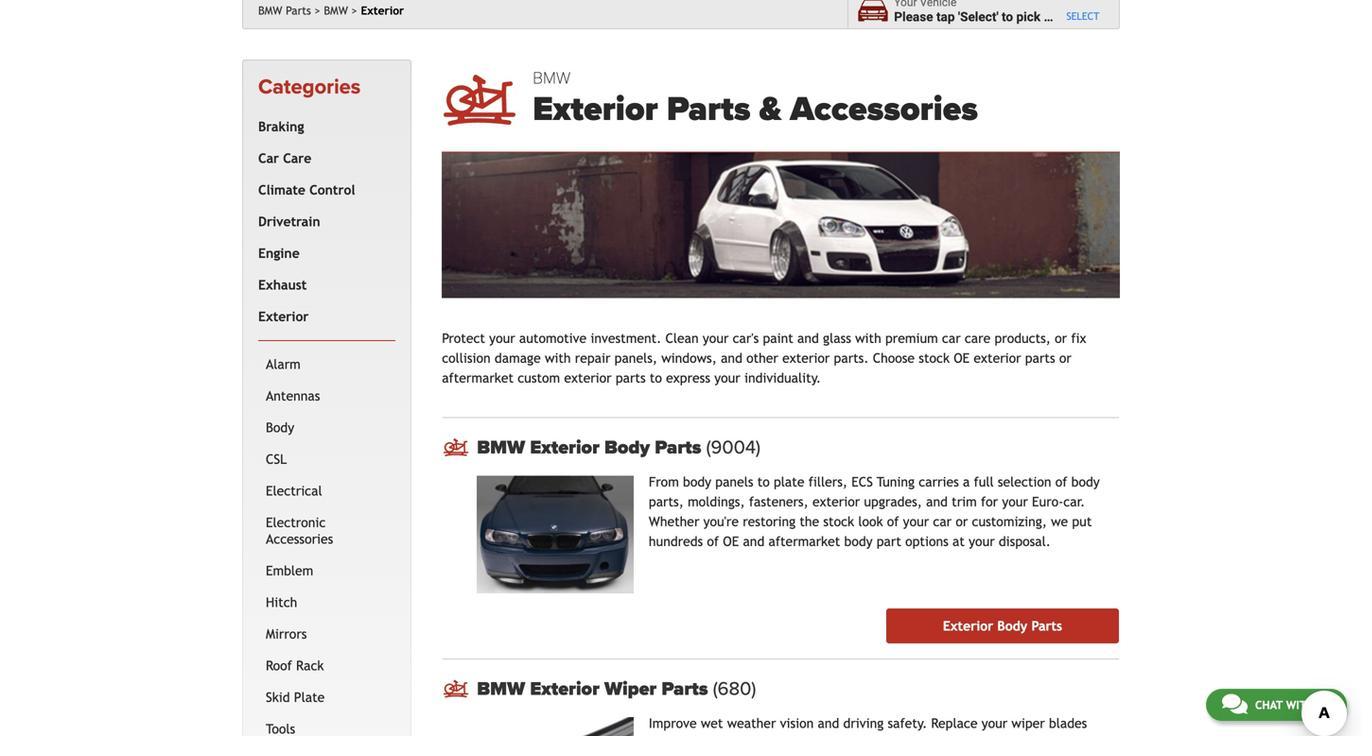 Task type: vqa. For each thing, say whether or not it's contained in the screenshot.
the a within the From body panels to plate fillers, ECS Tuning carries a full selection of body parts, moldings, fasteners, exterior upgrades, and trim for your Euro-car. Whether you're restoring the stock look of your car or customizing, we put hundreds of OE and aftermarket body part options at your disposal.
yes



Task type: describe. For each thing, give the bounding box(es) containing it.
rack
[[296, 659, 324, 674]]

your up damage
[[489, 331, 515, 346]]

mirrors link
[[262, 619, 392, 651]]

engine link
[[254, 238, 392, 269]]

look
[[858, 515, 883, 530]]

parts right the wiper
[[662, 678, 708, 701]]

protect your automotive investment. clean your car's paint and glass with premium car care products, or fix collision damage with repair panels, windows, and other exterior parts. choose stock oe exterior parts or aftermarket custom exterior parts to express your individuality.
[[442, 331, 1087, 386]]

collision
[[442, 351, 491, 366]]

2 horizontal spatial of
[[1056, 475, 1068, 490]]

your right at
[[969, 535, 995, 550]]

body link
[[262, 412, 392, 444]]

0 horizontal spatial of
[[707, 535, 719, 550]]

oe inside protect your automotive investment. clean your car's paint and glass with premium car care products, or fix collision damage with repair panels, windows, and other exterior parts. choose stock oe exterior parts or aftermarket custom exterior parts to express your individuality.
[[954, 351, 970, 366]]

full
[[974, 475, 994, 490]]

bmw parts
[[258, 4, 311, 17]]

hitch
[[266, 595, 297, 610]]

the
[[800, 515, 819, 530]]

windows,
[[662, 351, 717, 366]]

automotive
[[519, 331, 587, 346]]

euro-
[[1032, 495, 1064, 510]]

2 vertical spatial body
[[998, 619, 1028, 634]]

1 vertical spatial parts
[[616, 371, 646, 386]]

engine
[[258, 246, 300, 261]]

2 vertical spatial with
[[1286, 699, 1314, 712]]

options
[[905, 535, 949, 550]]

oe inside from body panels to plate fillers, ecs tuning carries a full selection of body parts, moldings, fasteners, exterior upgrades, and trim for your euro-car. whether you're restoring the stock look of your car or customizing, we put hundreds of oe and aftermarket body part options at your disposal.
[[723, 535, 739, 550]]

bmw parts link
[[258, 4, 320, 17]]

roof rack
[[266, 659, 324, 674]]

csl link
[[262, 444, 392, 476]]

climate
[[258, 182, 306, 198]]

exterior inside from body panels to plate fillers, ecs tuning carries a full selection of body parts, moldings, fasteners, exterior upgrades, and trim for your euro-car. whether you're restoring the stock look of your car or customizing, we put hundreds of oe and aftermarket body part options at your disposal.
[[813, 495, 860, 510]]

pick
[[1017, 10, 1041, 25]]

exterior down care
[[974, 351, 1021, 366]]

put
[[1072, 515, 1092, 530]]

parts inside exterior body parts link
[[1032, 619, 1062, 634]]

parts inside bmw exterior parts & accessories
[[667, 89, 751, 130]]

exhaust link
[[254, 269, 392, 301]]

your up options
[[903, 515, 929, 530]]

glass
[[823, 331, 851, 346]]

disposal.
[[999, 535, 1051, 550]]

1 horizontal spatial body
[[844, 535, 873, 550]]

roof rack link
[[262, 651, 392, 682]]

aftermarket inside from body panels to plate fillers, ecs tuning carries a full selection of body parts, moldings, fasteners, exterior upgrades, and trim for your euro-car. whether you're restoring the stock look of your car or customizing, we put hundreds of oe and aftermarket body part options at your disposal.
[[769, 535, 840, 550]]

for
[[981, 495, 998, 510]]

1 horizontal spatial parts
[[1025, 351, 1055, 366]]

exterior body parts
[[943, 619, 1062, 634]]

car
[[258, 151, 279, 166]]

bmw for body
[[477, 437, 525, 459]]

exterior down repair
[[564, 371, 612, 386]]

chat with us link
[[1206, 690, 1347, 722]]

exterior up individuality.
[[782, 351, 830, 366]]

tap
[[937, 10, 955, 25]]

restoring
[[743, 515, 796, 530]]

parts,
[[649, 495, 684, 510]]

individuality.
[[744, 371, 821, 386]]

car.
[[1064, 495, 1085, 510]]

hitch link
[[262, 587, 392, 619]]

categories
[[258, 75, 361, 100]]

panels
[[715, 475, 754, 490]]

bmw                                                                                    exterior body parts link
[[477, 437, 1119, 459]]

paint
[[763, 331, 794, 346]]

braking
[[258, 119, 304, 134]]

exterior inside bmw exterior parts & accessories
[[533, 89, 658, 130]]

drivetrain
[[258, 214, 320, 229]]

damage
[[495, 351, 541, 366]]

exhaust
[[258, 277, 307, 293]]

ecs
[[852, 475, 873, 490]]

exterior body parts thumbnail image image
[[477, 476, 634, 594]]

and down restoring at the bottom of page
[[743, 535, 765, 550]]

skid
[[266, 690, 290, 706]]

other
[[747, 351, 778, 366]]

electronic
[[266, 515, 326, 531]]

select
[[1067, 10, 1100, 22]]

antennas link
[[262, 381, 392, 412]]

we
[[1051, 515, 1068, 530]]

wiper
[[605, 678, 657, 701]]

bmw                                                                                    exterior body parts
[[477, 437, 706, 459]]

parts up from at bottom left
[[655, 437, 701, 459]]

accessories inside bmw exterior parts & accessories
[[790, 89, 978, 130]]

your left car's
[[703, 331, 729, 346]]

0 vertical spatial with
[[855, 331, 881, 346]]

whether
[[649, 515, 699, 530]]

1 horizontal spatial a
[[1044, 10, 1051, 25]]

plate
[[294, 690, 325, 706]]

trim
[[952, 495, 977, 510]]

please tap 'select' to pick a vehicle
[[894, 10, 1095, 25]]

select link
[[1067, 10, 1100, 22]]

1 vertical spatial or
[[1059, 351, 1072, 366]]

and left the glass
[[798, 331, 819, 346]]

'select'
[[958, 10, 999, 25]]

csl
[[266, 452, 287, 467]]

please
[[894, 10, 933, 25]]

fasteners,
[[749, 495, 809, 510]]

climate control
[[258, 182, 355, 198]]

choose
[[873, 351, 915, 366]]

to inside protect your automotive investment. clean your car's paint and glass with premium car care products, or fix collision damage with repair panels, windows, and other exterior parts. choose stock oe exterior parts or aftermarket custom exterior parts to express your individuality.
[[650, 371, 662, 386]]

or inside from body panels to plate fillers, ecs tuning carries a full selection of body parts, moldings, fasteners, exterior upgrades, and trim for your euro-car. whether you're restoring the stock look of your car or customizing, we put hundreds of oe and aftermarket body part options at your disposal.
[[956, 515, 968, 530]]

0 horizontal spatial body
[[683, 475, 711, 490]]

you're
[[703, 515, 739, 530]]

skid plate link
[[262, 682, 392, 714]]

upgrades,
[[864, 495, 922, 510]]

exterior parts & accessories banner image image
[[442, 153, 1120, 299]]

moldings,
[[688, 495, 745, 510]]



Task type: locate. For each thing, give the bounding box(es) containing it.
investment.
[[591, 331, 662, 346]]

premium
[[885, 331, 938, 346]]

parts down disposal.
[[1032, 619, 1062, 634]]

your up customizing,
[[1002, 495, 1028, 510]]

0 vertical spatial accessories
[[790, 89, 978, 130]]

parts down products,
[[1025, 351, 1055, 366]]

electronic accessories link
[[262, 507, 392, 556]]

products,
[[995, 331, 1051, 346]]

1 horizontal spatial accessories
[[790, 89, 978, 130]]

car's
[[733, 331, 759, 346]]

0 vertical spatial stock
[[919, 351, 950, 366]]

control
[[310, 182, 355, 198]]

carries
[[919, 475, 959, 490]]

stock inside from body panels to plate fillers, ecs tuning carries a full selection of body parts, moldings, fasteners, exterior upgrades, and trim for your euro-car. whether you're restoring the stock look of your car or customizing, we put hundreds of oe and aftermarket body part options at your disposal.
[[823, 515, 854, 530]]

stock right the
[[823, 515, 854, 530]]

bmw inside bmw exterior parts & accessories
[[533, 68, 571, 88]]

at
[[953, 535, 965, 550]]

1 horizontal spatial to
[[758, 475, 770, 490]]

us
[[1318, 699, 1331, 712]]

to inside from body panels to plate fillers, ecs tuning carries a full selection of body parts, moldings, fasteners, exterior upgrades, and trim for your euro-car. whether you're restoring the stock look of your car or customizing, we put hundreds of oe and aftermarket body part options at your disposal.
[[758, 475, 770, 490]]

antennas
[[266, 389, 320, 404]]

from body panels to plate fillers, ecs tuning carries a full selection of body parts, moldings, fasteners, exterior upgrades, and trim for your euro-car. whether you're restoring the stock look of your car or customizing, we put hundreds of oe and aftermarket body part options at your disposal.
[[649, 475, 1100, 550]]

aftermarket down collision
[[442, 371, 514, 386]]

oe down "you're"
[[723, 535, 739, 550]]

with left the us at the right
[[1286, 699, 1314, 712]]

exterior wiper parts thumbnail image image
[[477, 718, 634, 737]]

and down carries
[[926, 495, 948, 510]]

0 vertical spatial car
[[942, 331, 961, 346]]

0 horizontal spatial stock
[[823, 515, 854, 530]]

drivetrain link
[[254, 206, 392, 238]]

hundreds
[[649, 535, 703, 550]]

1 vertical spatial of
[[887, 515, 899, 530]]

0 vertical spatial body
[[266, 420, 294, 435]]

customizing,
[[972, 515, 1047, 530]]

vehicle
[[1054, 10, 1095, 25]]

body
[[683, 475, 711, 490], [1072, 475, 1100, 490], [844, 535, 873, 550]]

stock
[[919, 351, 950, 366], [823, 515, 854, 530]]

stock down the premium
[[919, 351, 950, 366]]

0 horizontal spatial with
[[545, 351, 571, 366]]

a left full
[[963, 475, 970, 490]]

1 vertical spatial with
[[545, 351, 571, 366]]

0 horizontal spatial oe
[[723, 535, 739, 550]]

chat
[[1255, 699, 1283, 712]]

bmw
[[258, 4, 282, 17], [324, 4, 348, 17], [533, 68, 571, 88], [477, 437, 525, 459], [477, 678, 525, 701]]

parts down panels,
[[616, 371, 646, 386]]

car care
[[258, 151, 312, 166]]

part
[[877, 535, 901, 550]]

1 vertical spatial oe
[[723, 535, 739, 550]]

2 vertical spatial to
[[758, 475, 770, 490]]

0 horizontal spatial accessories
[[266, 532, 333, 547]]

0 horizontal spatial aftermarket
[[442, 371, 514, 386]]

electrical link
[[262, 476, 392, 507]]

a inside from body panels to plate fillers, ecs tuning carries a full selection of body parts, moldings, fasteners, exterior upgrades, and trim for your euro-car. whether you're restoring the stock look of your car or customizing, we put hundreds of oe and aftermarket body part options at your disposal.
[[963, 475, 970, 490]]

a right pick
[[1044, 10, 1051, 25]]

mirrors
[[266, 627, 307, 642]]

of down upgrades,
[[887, 515, 899, 530]]

your right express
[[714, 371, 741, 386]]

emblem link
[[262, 556, 392, 587]]

electronic accessories
[[266, 515, 333, 547]]

exterior body parts link
[[886, 609, 1119, 644]]

alarm link
[[262, 349, 392, 381]]

parts
[[286, 4, 311, 17], [667, 89, 751, 130], [655, 437, 701, 459], [1032, 619, 1062, 634], [662, 678, 708, 701]]

1 vertical spatial a
[[963, 475, 970, 490]]

2 horizontal spatial body
[[998, 619, 1028, 634]]

climate control link
[[254, 174, 392, 206]]

aftermarket down the
[[769, 535, 840, 550]]

1 vertical spatial body
[[605, 437, 650, 459]]

clean
[[666, 331, 699, 346]]

or down fix
[[1059, 351, 1072, 366]]

0 vertical spatial to
[[1002, 10, 1013, 25]]

body up moldings,
[[683, 475, 711, 490]]

body up from at bottom left
[[605, 437, 650, 459]]

bmw for wiper
[[477, 678, 525, 701]]

&
[[759, 89, 782, 130]]

tuning
[[877, 475, 915, 490]]

1 vertical spatial stock
[[823, 515, 854, 530]]

body inside exterior subcategories "element"
[[266, 420, 294, 435]]

fillers,
[[809, 475, 848, 490]]

2 horizontal spatial with
[[1286, 699, 1314, 712]]

body down disposal.
[[998, 619, 1028, 634]]

electrical
[[266, 484, 322, 499]]

exterior subcategories element
[[258, 340, 396, 737]]

1 horizontal spatial aftermarket
[[769, 535, 840, 550]]

stock inside protect your automotive investment. clean your car's paint and glass with premium car care products, or fix collision damage with repair panels, windows, and other exterior parts. choose stock oe exterior parts or aftermarket custom exterior parts to express your individuality.
[[919, 351, 950, 366]]

2 vertical spatial of
[[707, 535, 719, 550]]

0 vertical spatial a
[[1044, 10, 1051, 25]]

exterior down fillers,
[[813, 495, 860, 510]]

2 vertical spatial or
[[956, 515, 968, 530]]

custom
[[518, 371, 560, 386]]

0 vertical spatial aftermarket
[[442, 371, 514, 386]]

exterior link
[[254, 301, 392, 333]]

emblem
[[266, 564, 313, 579]]

0 vertical spatial or
[[1055, 331, 1067, 346]]

skid plate
[[266, 690, 325, 706]]

1 vertical spatial car
[[933, 515, 952, 530]]

express
[[666, 371, 710, 386]]

car inside from body panels to plate fillers, ecs tuning carries a full selection of body parts, moldings, fasteners, exterior upgrades, and trim for your euro-car. whether you're restoring the stock look of your car or customizing, we put hundreds of oe and aftermarket body part options at your disposal.
[[933, 515, 952, 530]]

1 horizontal spatial of
[[887, 515, 899, 530]]

with down automotive
[[545, 351, 571, 366]]

bmw for parts
[[533, 68, 571, 88]]

fix
[[1071, 331, 1087, 346]]

bmw                                                                                    exterior wiper parts link
[[477, 678, 1119, 701]]

1 vertical spatial aftermarket
[[769, 535, 840, 550]]

accessories inside exterior subcategories "element"
[[266, 532, 333, 547]]

to down panels,
[[650, 371, 662, 386]]

1 horizontal spatial stock
[[919, 351, 950, 366]]

to up fasteners,
[[758, 475, 770, 490]]

and down car's
[[721, 351, 743, 366]]

protect
[[442, 331, 485, 346]]

0 vertical spatial oe
[[954, 351, 970, 366]]

or down trim
[[956, 515, 968, 530]]

aftermarket inside protect your automotive investment. clean your car's paint and glass with premium car care products, or fix collision damage with repair panels, windows, and other exterior parts. choose stock oe exterior parts or aftermarket custom exterior parts to express your individuality.
[[442, 371, 514, 386]]

exterior
[[361, 4, 404, 17], [533, 89, 658, 130], [258, 309, 309, 324], [530, 437, 600, 459], [943, 619, 994, 634], [530, 678, 600, 701]]

care
[[965, 331, 991, 346]]

2 horizontal spatial body
[[1072, 475, 1100, 490]]

0 horizontal spatial body
[[266, 420, 294, 435]]

parts.
[[834, 351, 869, 366]]

aftermarket
[[442, 371, 514, 386], [769, 535, 840, 550]]

2 horizontal spatial to
[[1002, 10, 1013, 25]]

parts left &
[[667, 89, 751, 130]]

alarm
[[266, 357, 301, 372]]

body
[[266, 420, 294, 435], [605, 437, 650, 459], [998, 619, 1028, 634]]

to for body
[[758, 475, 770, 490]]

of
[[1056, 475, 1068, 490], [887, 515, 899, 530], [707, 535, 719, 550]]

car care link
[[254, 143, 392, 174]]

roof
[[266, 659, 292, 674]]

body up csl
[[266, 420, 294, 435]]

0 horizontal spatial a
[[963, 475, 970, 490]]

car left care
[[942, 331, 961, 346]]

bmw exterior parts & accessories
[[533, 68, 978, 130]]

1 vertical spatial accessories
[[266, 532, 333, 547]]

body down look
[[844, 535, 873, 550]]

1 horizontal spatial body
[[605, 437, 650, 459]]

selection
[[998, 475, 1052, 490]]

parts left bmw link
[[286, 4, 311, 17]]

1 horizontal spatial with
[[855, 331, 881, 346]]

accessories
[[790, 89, 978, 130], [266, 532, 333, 547]]

repair
[[575, 351, 611, 366]]

panels,
[[615, 351, 658, 366]]

car inside protect your automotive investment. clean your car's paint and glass with premium car care products, or fix collision damage with repair panels, windows, and other exterior parts. choose stock oe exterior parts or aftermarket custom exterior parts to express your individuality.
[[942, 331, 961, 346]]

car
[[942, 331, 961, 346], [933, 515, 952, 530]]

to
[[1002, 10, 1013, 25], [650, 371, 662, 386], [758, 475, 770, 490]]

to left pick
[[1002, 10, 1013, 25]]

comments image
[[1222, 693, 1248, 716]]

0 vertical spatial parts
[[1025, 351, 1055, 366]]

1 horizontal spatial oe
[[954, 351, 970, 366]]

oe down care
[[954, 351, 970, 366]]

bmw                                                                                    exterior wiper parts
[[477, 678, 713, 701]]

your
[[489, 331, 515, 346], [703, 331, 729, 346], [714, 371, 741, 386], [1002, 495, 1028, 510], [903, 515, 929, 530], [969, 535, 995, 550]]

0 vertical spatial of
[[1056, 475, 1068, 490]]

1 vertical spatial to
[[650, 371, 662, 386]]

body up car.
[[1072, 475, 1100, 490]]

of up car.
[[1056, 475, 1068, 490]]

0 horizontal spatial parts
[[616, 371, 646, 386]]

0 horizontal spatial to
[[650, 371, 662, 386]]

or
[[1055, 331, 1067, 346], [1059, 351, 1072, 366], [956, 515, 968, 530]]

category navigation element
[[242, 60, 412, 737]]

of down "you're"
[[707, 535, 719, 550]]

car up options
[[933, 515, 952, 530]]

braking link
[[254, 111, 392, 143]]

to for tap
[[1002, 10, 1013, 25]]

or left fix
[[1055, 331, 1067, 346]]

and
[[798, 331, 819, 346], [721, 351, 743, 366], [926, 495, 948, 510], [743, 535, 765, 550]]

with up parts.
[[855, 331, 881, 346]]

exterior inside the category navigation element
[[258, 309, 309, 324]]

chat with us
[[1255, 699, 1331, 712]]



